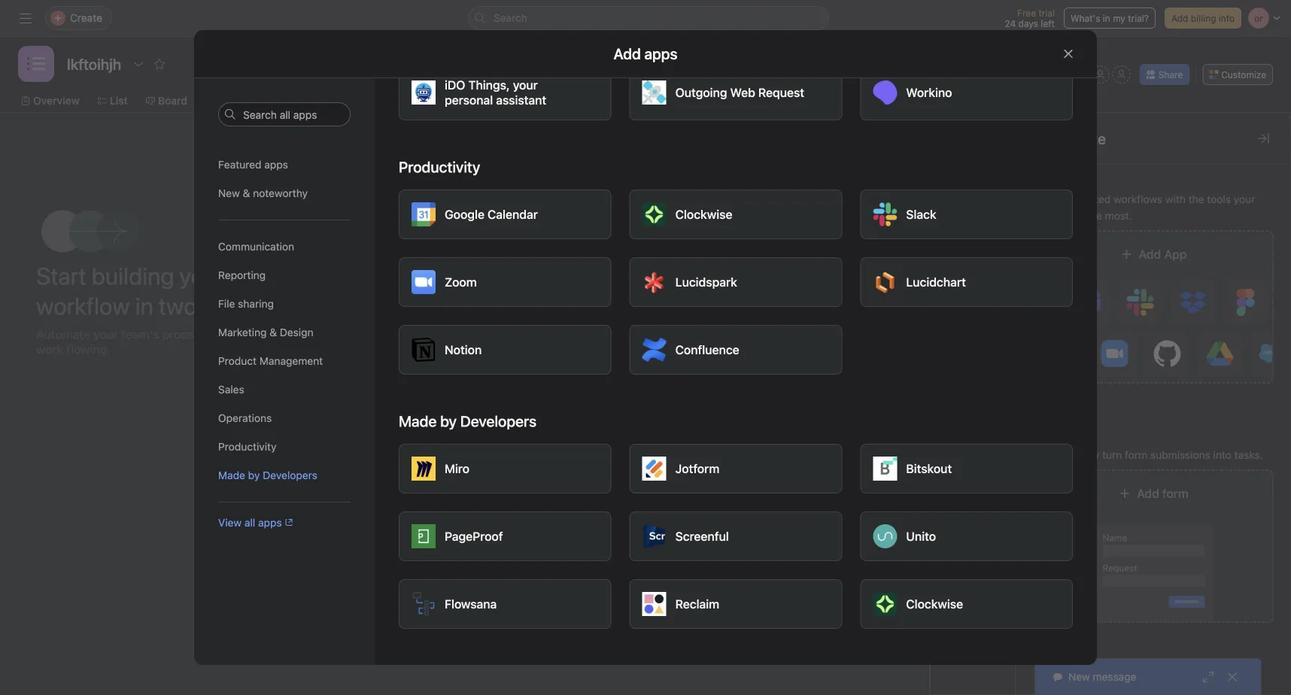 Task type: locate. For each thing, give the bounding box(es) containing it.
0 vertical spatial clockwise button
[[630, 190, 842, 239]]

calendar link
[[278, 93, 334, 109]]

add billing info button
[[1165, 8, 1242, 29]]

what's in my trial? button
[[1064, 8, 1156, 29]]

screenful image
[[642, 525, 667, 549]]

tasks up confluence
[[704, 322, 727, 332]]

1 vertical spatial in
[[135, 292, 153, 320]]

project left can
[[509, 286, 539, 297]]

apps
[[264, 158, 288, 171], [258, 517, 282, 529], [478, 547, 501, 560]]

dashboard
[[459, 94, 514, 107]]

tasks up this project?
[[453, 225, 489, 242]]

the down integrated on the top
[[1087, 210, 1102, 222]]

to right the move at the right
[[756, 322, 764, 332]]

unito
[[906, 529, 936, 544]]

0 horizontal spatial this
[[491, 286, 507, 297]]

apps right the all
[[258, 517, 282, 529]]

your up for
[[504, 547, 526, 560]]

& left design
[[270, 326, 277, 339]]

developers
[[263, 469, 317, 482]]

workflow link
[[353, 93, 411, 109]]

to inside task templates create a template to easily standardize tasks
[[508, 466, 518, 478]]

the
[[1189, 193, 1204, 205], [1087, 210, 1102, 222], [459, 547, 475, 560]]

choose
[[419, 547, 456, 560]]

0 horizontal spatial &
[[243, 187, 250, 199]]

1 vertical spatial clockwise
[[906, 597, 963, 611]]

fields
[[966, 184, 989, 194]]

1 vertical spatial team
[[528, 547, 553, 560]]

set assignee
[[702, 369, 764, 381]]

search
[[494, 12, 527, 24]]

overview
[[33, 94, 80, 107]]

unito button
[[860, 512, 1073, 561]]

tasks down anyone
[[394, 300, 416, 310]]

to left easily
[[508, 466, 518, 478]]

clockwise
[[676, 207, 733, 222], [906, 597, 963, 611]]

messages link
[[532, 93, 594, 109]]

to inside how will tasks be added to this project?
[[559, 225, 573, 242]]

clockwise image for clockwise button to the left
[[642, 202, 667, 227]]

your up personal assistant
[[513, 78, 538, 92]]

add to starred image
[[154, 58, 166, 70]]

24
[[1005, 18, 1016, 29]]

to inside from other apps choose the apps your team uses to create tasks for this project
[[419, 564, 429, 576]]

add left billing
[[1172, 13, 1189, 23]]

0 vertical spatial &
[[243, 187, 250, 199]]

pageproof image
[[412, 525, 436, 549]]

featured
[[218, 158, 262, 171]]

info
[[1219, 13, 1235, 23]]

when tasks move to this section, what should happen automatically?
[[677, 322, 876, 346]]

your inside from other apps choose the apps your team uses to create tasks for this project
[[504, 547, 526, 560]]

add down automatically turn form submissions into tasks.
[[1137, 487, 1160, 501]]

task templates create a template to easily standardize tasks
[[419, 450, 549, 495]]

apps inside 'button'
[[264, 158, 288, 171]]

0 horizontal spatial task templates
[[419, 450, 494, 462]]

made up miro "image"
[[399, 412, 437, 430]]

list image
[[27, 55, 45, 73]]

your inside ido things, your personal assistant
[[513, 78, 538, 92]]

0 vertical spatial team
[[1034, 210, 1058, 222]]

productivity up google calendar icon
[[399, 158, 480, 176]]

add for add form
[[1137, 487, 1160, 501]]

1 vertical spatial add
[[1139, 247, 1161, 262]]

apps up for
[[478, 547, 501, 560]]

1 horizontal spatial clockwise
[[906, 597, 963, 611]]

personal assistant
[[445, 93, 546, 107]]

0 vertical spatial clockwise image
[[642, 202, 667, 227]]

board link
[[146, 93, 187, 109]]

confluence image
[[642, 338, 667, 362]]

clockwise for clockwise image for the right clockwise button
[[906, 597, 963, 611]]

2 vertical spatial the
[[459, 547, 475, 560]]

0 vertical spatial made
[[399, 412, 437, 430]]

0 vertical spatial this
[[491, 286, 507, 297]]

a
[[454, 466, 460, 478]]

0 horizontal spatial form
[[1125, 449, 1148, 461]]

sales button
[[218, 376, 351, 404]]

this inside anyone with access to this project can add tasks manually
[[491, 286, 507, 297]]

& inside button
[[270, 326, 277, 339]]

2 vertical spatial this
[[510, 564, 528, 576]]

work flowing.
[[36, 342, 111, 357]]

0 horizontal spatial customize
[[1034, 129, 1106, 147]]

clockwise up section
[[676, 207, 733, 222]]

new
[[218, 187, 240, 199]]

2 vertical spatial add
[[1137, 487, 1160, 501]]

1 horizontal spatial clockwise image
[[873, 592, 897, 616]]

options
[[391, 333, 424, 344]]

new & noteworthy button
[[218, 179, 351, 208]]

add
[[560, 286, 576, 297]]

1 horizontal spatial productivity
[[399, 158, 480, 176]]

& for noteworthy
[[243, 187, 250, 199]]

productivity down operations
[[218, 441, 277, 453]]

bitskout button
[[860, 444, 1073, 494]]

form right turn
[[1125, 449, 1148, 461]]

jotform
[[676, 462, 720, 476]]

2 horizontal spatial the
[[1189, 193, 1204, 205]]

my
[[1113, 13, 1126, 23]]

clockwise down unito
[[906, 597, 963, 611]]

tasks down template
[[479, 482, 504, 495]]

tasks inside how will tasks be added to this project?
[[453, 225, 489, 242]]

1 vertical spatial &
[[270, 326, 277, 339]]

list link
[[98, 93, 128, 109]]

0 horizontal spatial clockwise button
[[630, 190, 842, 239]]

0 vertical spatial clockwise
[[676, 207, 733, 222]]

move
[[730, 322, 753, 332]]

team up flowsana button
[[528, 547, 553, 560]]

1 horizontal spatial &
[[270, 326, 277, 339]]

1 vertical spatial with
[[428, 286, 446, 297]]

customize down 'info'
[[1222, 69, 1267, 80]]

web request
[[730, 85, 805, 100]]

& right new
[[243, 187, 250, 199]]

0 vertical spatial uses
[[1061, 210, 1084, 222]]

this right access
[[491, 286, 507, 297]]

sales
[[218, 383, 244, 396]]

this for section,
[[767, 322, 783, 332]]

in left my
[[1103, 13, 1111, 23]]

0 vertical spatial add
[[1172, 13, 1189, 23]]

into
[[1214, 449, 1232, 461]]

None text field
[[63, 50, 125, 78]]

process
[[162, 327, 207, 342]]

add for add billing info
[[1172, 13, 1189, 23]]

this right for
[[510, 564, 528, 576]]

this inside when tasks move to this section, what should happen automatically?
[[767, 322, 783, 332]]

1 vertical spatial apps
[[258, 517, 282, 529]]

project
[[509, 286, 539, 297], [531, 564, 565, 576]]

1 vertical spatial task templates
[[1034, 666, 1118, 680]]

the left tools
[[1189, 193, 1204, 205]]

0 horizontal spatial productivity
[[218, 441, 277, 453]]

0 horizontal spatial clockwise
[[676, 207, 733, 222]]

1 horizontal spatial the
[[1087, 210, 1102, 222]]

tasks inside from other apps choose the apps your team uses to create tasks for this project
[[465, 564, 491, 576]]

section
[[674, 228, 707, 239]]

1 horizontal spatial clockwise button
[[860, 579, 1073, 629]]

in up team's
[[135, 292, 153, 320]]

lucidspark button
[[630, 257, 842, 307]]

with right workflows
[[1166, 193, 1186, 205]]

& inside button
[[243, 187, 250, 199]]

1 horizontal spatial task templates
[[1034, 666, 1118, 680]]

made for made by developers
[[218, 469, 245, 482]]

task templates for task templates create a template to easily standardize tasks
[[419, 450, 494, 462]]

to down choose
[[419, 564, 429, 576]]

apps inside from other apps choose the apps your team uses to create tasks for this project
[[478, 547, 501, 560]]

product
[[218, 355, 257, 367]]

how will tasks be added to this project?
[[393, 225, 573, 263]]

reclaim
[[676, 597, 720, 611]]

lucidspark
[[676, 275, 737, 289]]

easily
[[521, 466, 549, 478]]

team down build
[[1034, 210, 1058, 222]]

task templates inside task templates create a template to easily standardize tasks
[[419, 450, 494, 462]]

1 horizontal spatial with
[[1166, 193, 1186, 205]]

1 vertical spatial uses
[[556, 547, 578, 560]]

0 vertical spatial task templates
[[419, 450, 494, 462]]

the down 'other apps'
[[459, 547, 475, 560]]

1 vertical spatial customize
[[1034, 129, 1106, 147]]

workflows
[[1114, 193, 1163, 205]]

set assignee button
[[674, 356, 907, 394]]

add left app
[[1139, 247, 1161, 262]]

communication
[[218, 240, 294, 253]]

create
[[432, 564, 462, 576]]

reclaim image
[[642, 592, 667, 616]]

zoom image
[[412, 270, 436, 294]]

made inside made by developers button
[[218, 469, 245, 482]]

1 vertical spatial this
[[767, 322, 783, 332]]

project right for
[[531, 564, 565, 576]]

productivity inside button
[[218, 441, 277, 453]]

clockwise button up "section"
[[630, 190, 842, 239]]

other apps
[[447, 531, 501, 544]]

with up manually
[[428, 286, 446, 297]]

0 vertical spatial with
[[1166, 193, 1186, 205]]

uses
[[1061, 210, 1084, 222], [556, 547, 578, 560]]

close details image
[[1258, 132, 1270, 144]]

more options
[[366, 333, 424, 344]]

0 horizontal spatial made
[[218, 469, 245, 482]]

0 vertical spatial in
[[1103, 13, 1111, 23]]

google calendar button
[[399, 190, 612, 239]]

uses inside from other apps choose the apps your team uses to create tasks for this project
[[556, 547, 578, 560]]

0 vertical spatial form
[[1125, 449, 1148, 461]]

clockwise button down unito button
[[860, 579, 1073, 629]]

1 vertical spatial productivity
[[218, 441, 277, 453]]

app
[[1164, 247, 1187, 262]]

to right access
[[480, 286, 489, 297]]

clockwise image up lucidspark icon
[[642, 202, 667, 227]]

add app
[[1139, 247, 1187, 262]]

to inside anyone with access to this project can add tasks manually
[[480, 286, 489, 297]]

made left by
[[218, 469, 245, 482]]

2 horizontal spatial this
[[767, 322, 783, 332]]

clockwise image down unito icon
[[873, 592, 897, 616]]

bitskout image
[[873, 457, 897, 481]]

0 vertical spatial apps
[[264, 158, 288, 171]]

this left section,
[[767, 322, 783, 332]]

2 vertical spatial apps
[[478, 547, 501, 560]]

files
[[624, 94, 647, 107]]

tools
[[1207, 193, 1231, 205]]

anyone with access to this project can add tasks manually
[[394, 286, 576, 310]]

bitskout
[[906, 462, 952, 476]]

clockwise image
[[642, 202, 667, 227], [873, 592, 897, 616]]

with inside anyone with access to this project can add tasks manually
[[428, 286, 446, 297]]

customize up integrated on the top
[[1034, 129, 1106, 147]]

marketing & design
[[218, 326, 313, 339]]

billing
[[1191, 13, 1216, 23]]

file
[[218, 298, 235, 310]]

can
[[542, 286, 557, 297]]

workino
[[906, 85, 952, 100]]

automate
[[36, 327, 90, 342]]

task
[[748, 283, 766, 293]]

messages
[[544, 94, 594, 107]]

your right tools
[[1234, 193, 1255, 205]]

1 vertical spatial project
[[531, 564, 565, 576]]

tasks inside when tasks move to this section, what should happen automatically?
[[704, 322, 727, 332]]

1 horizontal spatial team
[[1034, 210, 1058, 222]]

1 horizontal spatial uses
[[1061, 210, 1084, 222]]

apps up noteworthy
[[264, 158, 288, 171]]

with
[[1166, 193, 1186, 205], [428, 286, 446, 297]]

0 horizontal spatial clockwise image
[[642, 202, 667, 227]]

operations
[[218, 412, 272, 424]]

1 horizontal spatial this
[[510, 564, 528, 576]]

incomplete
[[698, 283, 745, 293]]

with inside build integrated workflows with the tools your team uses the most.
[[1166, 193, 1186, 205]]

tasks
[[453, 225, 489, 242], [394, 300, 416, 310], [704, 322, 727, 332], [479, 482, 504, 495], [465, 564, 491, 576]]

productivity
[[399, 158, 480, 176], [218, 441, 277, 453]]

unito image
[[873, 525, 897, 549]]

your left team's
[[93, 327, 118, 342]]

0 vertical spatial customize
[[1222, 69, 1267, 80]]

two minutes
[[159, 292, 284, 320]]

1 horizontal spatial customize
[[1222, 69, 1267, 80]]

0 horizontal spatial the
[[459, 547, 475, 560]]

0 horizontal spatial uses
[[556, 547, 578, 560]]

0 horizontal spatial with
[[428, 286, 446, 297]]

search list box
[[468, 6, 829, 30]]

manually
[[419, 300, 456, 310]]

0 horizontal spatial in
[[135, 292, 153, 320]]

1 vertical spatial made
[[218, 469, 245, 482]]

flowsana button
[[399, 579, 612, 629]]

by developers
[[440, 412, 537, 430]]

notion image
[[412, 338, 436, 362]]

1 vertical spatial clockwise image
[[873, 592, 897, 616]]

form submissions button
[[366, 357, 600, 426]]

0 vertical spatial project
[[509, 286, 539, 297]]

0 horizontal spatial team
[[528, 547, 553, 560]]

to right added
[[559, 225, 573, 242]]

name
[[1103, 533, 1128, 543]]

tasks left for
[[465, 564, 491, 576]]

section,
[[785, 322, 820, 332]]

1 horizontal spatial made
[[399, 412, 437, 430]]

notion
[[445, 343, 482, 357]]

form down submissions
[[1163, 487, 1189, 501]]

1 vertical spatial clockwise button
[[860, 579, 1073, 629]]

1 vertical spatial form
[[1163, 487, 1189, 501]]

1 horizontal spatial in
[[1103, 13, 1111, 23]]

uses inside build integrated workflows with the tools your team uses the most.
[[1061, 210, 1084, 222]]



Task type: describe. For each thing, give the bounding box(es) containing it.
when
[[677, 322, 702, 332]]

ido things, your personal assistant image
[[412, 81, 436, 105]]

skip
[[569, 627, 590, 639]]

clockwise for clockwise image for clockwise button to the left
[[676, 207, 733, 222]]

trial
[[1039, 8, 1055, 18]]

days
[[1019, 18, 1038, 29]]

trial?
[[1128, 13, 1149, 23]]

should
[[846, 322, 876, 332]]

untitled section button
[[674, 244, 907, 271]]

anyone
[[394, 286, 425, 297]]

list
[[110, 94, 128, 107]]

in inside start building your workflow in two minutes automate your team's process and keep work flowing.
[[135, 292, 153, 320]]

integrated
[[1061, 193, 1111, 205]]

timeline
[[217, 94, 260, 107]]

happen
[[677, 335, 709, 346]]

pageproof button
[[399, 512, 612, 561]]

this for project
[[491, 286, 507, 297]]

what's in my trial?
[[1071, 13, 1149, 23]]

keep
[[234, 327, 261, 342]]

close image
[[1227, 671, 1239, 683]]

flowsana image
[[412, 592, 436, 616]]

task templates
[[952, 479, 994, 503]]

productivity button
[[218, 433, 351, 461]]

1 vertical spatial the
[[1087, 210, 1102, 222]]

featured apps
[[218, 158, 288, 171]]

tasks.
[[1235, 449, 1263, 461]]

add apps
[[614, 45, 678, 62]]

calendar
[[290, 94, 334, 107]]

reporting
[[218, 269, 266, 281]]

workflow
[[36, 292, 130, 320]]

made by developers button
[[218, 461, 351, 490]]

for
[[494, 564, 507, 576]]

noteworthy
[[253, 187, 308, 199]]

marketing
[[218, 326, 267, 339]]

view all apps link
[[218, 515, 294, 531]]

0 vertical spatial productivity
[[399, 158, 480, 176]]

zoom
[[445, 275, 477, 289]]

in inside "button"
[[1103, 13, 1111, 23]]

template
[[463, 466, 506, 478]]

tasks inside task templates create a template to easily standardize tasks
[[479, 482, 504, 495]]

project inside from other apps choose the apps your team uses to create tasks for this project
[[531, 564, 565, 576]]

untitled
[[674, 251, 718, 265]]

google calendar image
[[412, 202, 436, 227]]

outgoing web request
[[676, 85, 805, 100]]

what's
[[1071, 13, 1101, 23]]

customize button
[[1203, 64, 1273, 85]]

workino image
[[873, 81, 897, 105]]

jotform image
[[642, 457, 667, 481]]

will
[[427, 225, 449, 242]]

pageproof
[[445, 529, 503, 544]]

team inside build integrated workflows with the tools your team uses the most.
[[1034, 210, 1058, 222]]

access
[[448, 286, 478, 297]]

reporting button
[[218, 261, 351, 290]]

1 incomplete task
[[692, 283, 766, 293]]

your inside build integrated workflows with the tools your team uses the most.
[[1234, 193, 1255, 205]]

untitled section
[[674, 251, 762, 265]]

marketing & design button
[[218, 318, 351, 347]]

operations button
[[218, 404, 351, 433]]

google calendar
[[445, 207, 538, 222]]

product management button
[[218, 347, 351, 376]]

your up two minutes
[[179, 262, 225, 290]]

automatically?
[[712, 335, 775, 346]]

miro button
[[399, 444, 612, 494]]

how
[[393, 225, 424, 242]]

close this dialog image
[[1063, 48, 1075, 60]]

made by developers
[[399, 412, 537, 430]]

add form
[[1137, 487, 1189, 501]]

added
[[513, 225, 556, 242]]

outgoing web request image
[[642, 81, 667, 105]]

templates
[[952, 492, 994, 503]]

3 fields
[[957, 184, 989, 194]]

made for made by developers
[[399, 412, 437, 430]]

build
[[1034, 193, 1058, 205]]

or
[[1075, 69, 1084, 80]]

& for design
[[270, 326, 277, 339]]

dashboard link
[[447, 93, 514, 109]]

files link
[[612, 93, 647, 109]]

lucidchart image
[[873, 270, 897, 294]]

task templates for task templates
[[1034, 666, 1118, 680]]

1 horizontal spatial form
[[1163, 487, 1189, 501]]

customize inside customize dropdown button
[[1222, 69, 1267, 80]]

the inside from other apps choose the apps your team uses to create tasks for this project
[[459, 547, 475, 560]]

project inside anyone with access to this project can add tasks manually
[[509, 286, 539, 297]]

Search all apps text field
[[218, 102, 351, 126]]

file sharing
[[218, 298, 274, 310]]

miro image
[[412, 457, 436, 481]]

notion button
[[399, 325, 612, 375]]

add for add app
[[1139, 247, 1161, 262]]

lucidspark image
[[642, 270, 667, 294]]

to inside when tasks move to this section, what should happen automatically?
[[756, 322, 764, 332]]

0 vertical spatial the
[[1189, 193, 1204, 205]]

communication button
[[218, 233, 351, 261]]

expand new message image
[[1203, 671, 1215, 683]]

this inside from other apps choose the apps your team uses to create tasks for this project
[[510, 564, 528, 576]]

share button
[[1140, 64, 1190, 85]]

from
[[419, 531, 445, 544]]

form submissions
[[419, 369, 510, 381]]

board
[[158, 94, 187, 107]]

slack image
[[873, 202, 897, 227]]

tasks inside anyone with access to this project can add tasks manually
[[394, 300, 416, 310]]

team inside from other apps choose the apps your team uses to create tasks for this project
[[528, 547, 553, 560]]

screenful
[[676, 529, 729, 544]]

free trial 24 days left
[[1005, 8, 1055, 29]]

task
[[963, 479, 983, 489]]

share
[[1159, 69, 1183, 80]]

file sharing button
[[218, 290, 351, 318]]

standardize
[[419, 482, 476, 495]]

free
[[1017, 8, 1036, 18]]

1
[[692, 283, 696, 293]]

or button
[[1071, 65, 1089, 84]]

clockwise image for the right clockwise button
[[873, 592, 897, 616]]



Task type: vqa. For each thing, say whether or not it's contained in the screenshot.
Search
yes



